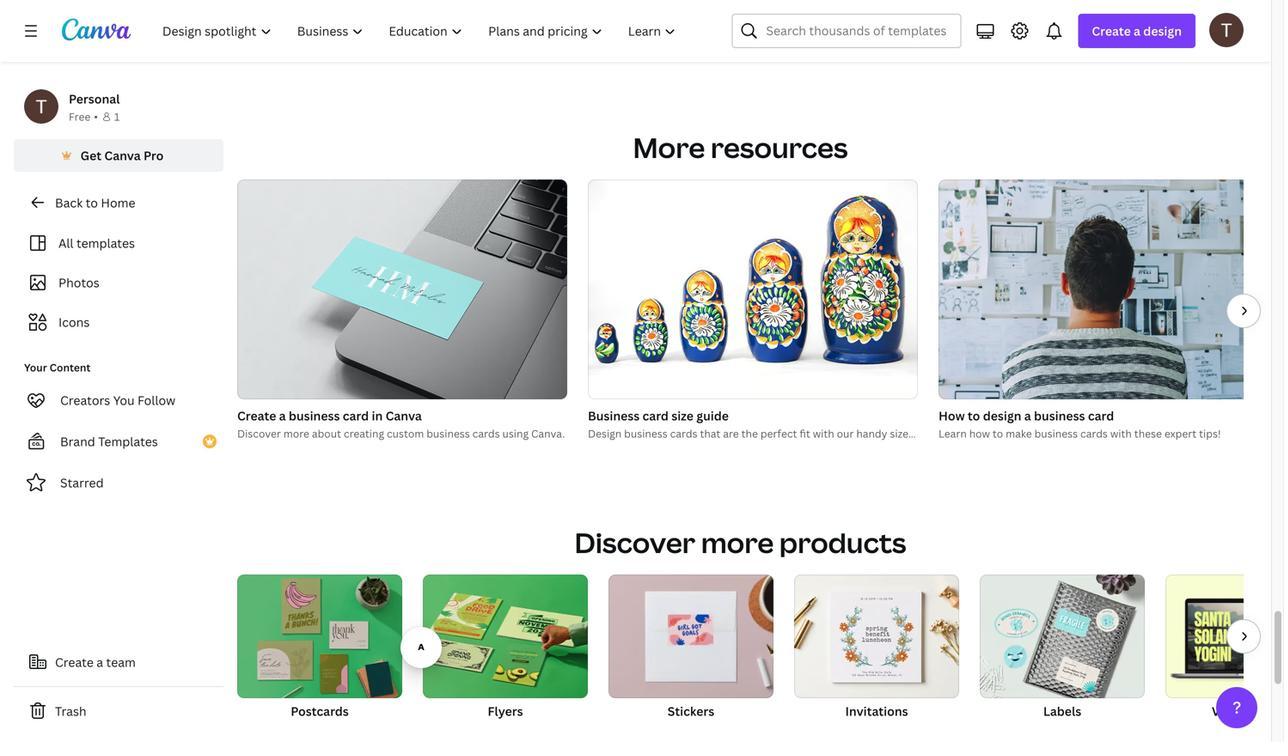Task type: locate. For each thing, give the bounding box(es) containing it.
that
[[700, 427, 721, 441]]

stickers image
[[609, 575, 774, 699]]

terry turtle image
[[1209, 13, 1244, 47]]

0 horizontal spatial design
[[983, 408, 1022, 424]]

2 with from the left
[[1110, 427, 1132, 441]]

2 horizontal spatial cards
[[1081, 427, 1108, 441]]

1 vertical spatial to
[[968, 408, 980, 424]]

cards down the size
[[670, 427, 698, 441]]

1 horizontal spatial discover
[[575, 524, 696, 562]]

fit
[[800, 427, 810, 441]]

design up make
[[983, 408, 1022, 424]]

create inside dropdown button
[[1092, 23, 1131, 39]]

0 horizontal spatial discover
[[237, 427, 281, 441]]

None search field
[[732, 14, 961, 48]]

2 vertical spatial create
[[55, 655, 94, 671]]

design for a
[[1144, 23, 1182, 39]]

1 horizontal spatial to
[[968, 408, 980, 424]]

2 cards from the left
[[670, 427, 698, 441]]

1 horizontal spatial canva
[[386, 408, 422, 424]]

0 horizontal spatial card
[[343, 408, 369, 424]]

design inside create a design dropdown button
[[1144, 23, 1182, 39]]

1 vertical spatial design
[[983, 408, 1022, 424]]

0 horizontal spatial canva
[[104, 147, 141, 164]]

with down the how to design a business card link
[[1110, 427, 1132, 441]]

team
[[106, 655, 136, 671]]

more
[[283, 427, 309, 441], [701, 524, 774, 562]]

1 card from the left
[[343, 408, 369, 424]]

with inside how to design a business card learn how to make business cards with these expert tips!
[[1110, 427, 1132, 441]]

card inside business card size guide design business cards that are the perfect fit with our handy sizes guide.
[[643, 408, 669, 424]]

1 horizontal spatial with
[[1110, 427, 1132, 441]]

2 horizontal spatial to
[[993, 427, 1003, 441]]

icons link
[[24, 306, 213, 339]]

create inside button
[[55, 655, 94, 671]]

create
[[1092, 23, 1131, 39], [237, 408, 276, 424], [55, 655, 94, 671]]

1 with from the left
[[813, 427, 834, 441]]

free
[[69, 110, 90, 124]]

to up 'how' on the bottom right of the page
[[968, 408, 980, 424]]

to right 'how' on the bottom right of the page
[[993, 427, 1003, 441]]

your
[[24, 361, 47, 375]]

0 horizontal spatial with
[[813, 427, 834, 441]]

make
[[1006, 427, 1032, 441]]

design
[[588, 427, 622, 441]]

2 vertical spatial to
[[993, 427, 1003, 441]]

tips!
[[1199, 427, 1221, 441]]

design inside how to design a business card learn how to make business cards with these expert tips!
[[983, 408, 1022, 424]]

design
[[1144, 23, 1182, 39], [983, 408, 1022, 424]]

2 horizontal spatial create
[[1092, 23, 1131, 39]]

invitations link
[[794, 575, 959, 738]]

1 vertical spatial more
[[701, 524, 774, 562]]

with inside business card size guide design business cards that are the perfect fit with our handy sizes guide.
[[813, 427, 834, 441]]

these
[[1135, 427, 1162, 441]]

back
[[55, 195, 83, 211]]

business
[[289, 408, 340, 424], [1034, 408, 1085, 424], [427, 427, 470, 441], [624, 427, 668, 441], [1035, 427, 1078, 441]]

video editor
[[1212, 704, 1284, 720]]

canva up custom
[[386, 408, 422, 424]]

1 vertical spatial create
[[237, 408, 276, 424]]

business card size guide image
[[588, 180, 918, 400]]

stickers link
[[609, 575, 774, 738]]

invitations image
[[794, 575, 959, 699]]

content
[[50, 361, 91, 375]]

1 horizontal spatial design
[[1144, 23, 1182, 39]]

flyers link
[[423, 575, 588, 738]]

1 horizontal spatial more
[[701, 524, 774, 562]]

a for design
[[1134, 23, 1141, 39]]

design left terry turtle image
[[1144, 23, 1182, 39]]

sizes
[[890, 427, 914, 441]]

video
[[1212, 704, 1246, 720]]

0 horizontal spatial to
[[86, 195, 98, 211]]

cards inside the create a business card in canva discover more about creating custom business cards using canva.
[[473, 427, 500, 441]]

0 vertical spatial discover
[[237, 427, 281, 441]]

create a business card in canva link
[[237, 407, 567, 426]]

templates
[[76, 235, 135, 251]]

create for create a design
[[1092, 23, 1131, 39]]

2 horizontal spatial card
[[1088, 408, 1114, 424]]

0 vertical spatial canva
[[104, 147, 141, 164]]

how
[[969, 427, 990, 441]]

0 vertical spatial design
[[1144, 23, 1182, 39]]

1 vertical spatial discover
[[575, 524, 696, 562]]

to for how
[[968, 408, 980, 424]]

1 horizontal spatial card
[[643, 408, 669, 424]]

cards
[[473, 427, 500, 441], [670, 427, 698, 441], [1081, 427, 1108, 441]]

a
[[1134, 23, 1141, 39], [279, 408, 286, 424], [1024, 408, 1031, 424], [97, 655, 103, 671]]

3 card from the left
[[1088, 408, 1114, 424]]

to
[[86, 195, 98, 211], [968, 408, 980, 424], [993, 427, 1003, 441]]

more
[[633, 129, 705, 166]]

a inside the create a business card in canva discover more about creating custom business cards using canva.
[[279, 408, 286, 424]]

video editor image
[[1166, 575, 1284, 699]]

cards left using
[[473, 427, 500, 441]]

with
[[813, 427, 834, 441], [1110, 427, 1132, 441]]

create a team
[[55, 655, 136, 671]]

personal
[[69, 91, 120, 107]]

0 vertical spatial create
[[1092, 23, 1131, 39]]

1 cards from the left
[[473, 427, 500, 441]]

0 horizontal spatial create
[[55, 655, 94, 671]]

1 vertical spatial canva
[[386, 408, 422, 424]]

create inside the create a business card in canva discover more about creating custom business cards using canva.
[[237, 408, 276, 424]]

business inside business card size guide design business cards that are the perfect fit with our handy sizes guide.
[[624, 427, 668, 441]]

0 vertical spatial more
[[283, 427, 309, 441]]

handy
[[856, 427, 888, 441]]

pro
[[144, 147, 164, 164]]

canva
[[104, 147, 141, 164], [386, 408, 422, 424]]

labels
[[1043, 704, 1082, 720]]

free •
[[69, 110, 98, 124]]

canva left pro
[[104, 147, 141, 164]]

photos
[[58, 275, 99, 291]]

get canva pro button
[[14, 139, 224, 172]]

follow
[[138, 392, 175, 409]]

expert
[[1165, 427, 1197, 441]]

cards down the how to design a business card link
[[1081, 427, 1108, 441]]

a for business
[[279, 408, 286, 424]]

brand templates link
[[14, 425, 224, 459]]

1 horizontal spatial create
[[237, 408, 276, 424]]

discover
[[237, 427, 281, 441], [575, 524, 696, 562]]

with right fit
[[813, 427, 834, 441]]

3 cards from the left
[[1081, 427, 1108, 441]]

0 vertical spatial to
[[86, 195, 98, 211]]

a inside dropdown button
[[1134, 23, 1141, 39]]

0 horizontal spatial cards
[[473, 427, 500, 441]]

0 horizontal spatial more
[[283, 427, 309, 441]]

discover inside the create a business card in canva discover more about creating custom business cards using canva.
[[237, 427, 281, 441]]

1 horizontal spatial cards
[[670, 427, 698, 441]]

card
[[343, 408, 369, 424], [643, 408, 669, 424], [1088, 408, 1114, 424]]

trash link
[[14, 695, 224, 729]]

get
[[81, 147, 101, 164]]

•
[[94, 110, 98, 124]]

a inside button
[[97, 655, 103, 671]]

more resources
[[633, 129, 848, 166]]

postcards
[[291, 704, 349, 720]]

to right back
[[86, 195, 98, 211]]

design for to
[[983, 408, 1022, 424]]

2 card from the left
[[643, 408, 669, 424]]

invitations
[[845, 704, 908, 720]]

heading
[[465, 0, 1016, 19]]

video editor link
[[1166, 575, 1284, 738]]



Task type: vqa. For each thing, say whether or not it's contained in the screenshot.
Labels
yes



Task type: describe. For each thing, give the bounding box(es) containing it.
all
[[58, 235, 74, 251]]

photos link
[[24, 266, 213, 299]]

canva inside the create a business card in canva discover more about creating custom business cards using canva.
[[386, 408, 422, 424]]

back to home
[[55, 195, 135, 211]]

all templates link
[[24, 227, 213, 260]]

business
[[588, 408, 640, 424]]

canva.
[[531, 427, 565, 441]]

templates
[[98, 434, 158, 450]]

guide.
[[916, 427, 946, 441]]

create a team button
[[14, 646, 224, 680]]

business card size guide link
[[588, 407, 918, 426]]

creators you follow link
[[14, 383, 224, 418]]

starred link
[[14, 466, 224, 500]]

business card size guide design business cards that are the perfect fit with our handy sizes guide.
[[588, 408, 946, 441]]

flyers
[[488, 704, 523, 720]]

perfect
[[761, 427, 797, 441]]

create a design button
[[1078, 14, 1196, 48]]

our
[[837, 427, 854, 441]]

more inside the create a business card in canva discover more about creating custom business cards using canva.
[[283, 427, 309, 441]]

are
[[723, 427, 739, 441]]

home
[[101, 195, 135, 211]]

about
[[312, 427, 341, 441]]

a for team
[[97, 655, 103, 671]]

cards inside business card size guide design business cards that are the perfect fit with our handy sizes guide.
[[670, 427, 698, 441]]

creating
[[344, 427, 384, 441]]

your content
[[24, 361, 91, 375]]

discover more products
[[575, 524, 906, 562]]

creators
[[60, 392, 110, 409]]

products
[[779, 524, 906, 562]]

1
[[114, 110, 120, 124]]

how
[[939, 408, 965, 424]]

labels image
[[980, 575, 1145, 699]]

create for create a business card in canva discover more about creating custom business cards using canva.
[[237, 408, 276, 424]]

trash
[[55, 704, 86, 720]]

create for create a team
[[55, 655, 94, 671]]

postcards link
[[237, 575, 402, 738]]

you
[[113, 392, 135, 409]]

learn
[[939, 427, 967, 441]]

a inside how to design a business card learn how to make business cards with these expert tips!
[[1024, 408, 1031, 424]]

guide
[[697, 408, 729, 424]]

with for how to design a business card
[[1110, 427, 1132, 441]]

size
[[672, 408, 694, 424]]

flyers image
[[423, 575, 588, 699]]

with for business card size guide
[[813, 427, 834, 441]]

creators you follow
[[60, 392, 175, 409]]

how to design a business card link
[[939, 407, 1269, 426]]

using
[[502, 427, 529, 441]]

starred
[[60, 475, 104, 491]]

labels link
[[980, 575, 1145, 738]]

brand templates
[[60, 434, 158, 450]]

canva inside button
[[104, 147, 141, 164]]

resources
[[711, 129, 848, 166]]

create a business card in canva image
[[237, 180, 567, 400]]

in
[[372, 408, 383, 424]]

to for back
[[86, 195, 98, 211]]

back to home link
[[14, 186, 224, 220]]

the
[[742, 427, 758, 441]]

Search search field
[[766, 15, 950, 47]]

top level navigation element
[[151, 14, 691, 48]]

create a business card in canva discover more about creating custom business cards using canva.
[[237, 408, 565, 441]]

brand
[[60, 434, 95, 450]]

stickers
[[668, 704, 715, 720]]

create a design
[[1092, 23, 1182, 39]]

card inside how to design a business card learn how to make business cards with these expert tips!
[[1088, 408, 1114, 424]]

editor
[[1248, 704, 1284, 720]]

how to design a business card learn how to make business cards with these expert tips!
[[939, 408, 1221, 441]]

card inside the create a business card in canva discover more about creating custom business cards using canva.
[[343, 408, 369, 424]]

custom
[[387, 427, 424, 441]]

all templates
[[58, 235, 135, 251]]

cards inside how to design a business card learn how to make business cards with these expert tips!
[[1081, 427, 1108, 441]]

postcards image
[[237, 575, 402, 699]]

get canva pro
[[81, 147, 164, 164]]

how to design a business card image
[[939, 180, 1269, 400]]

icons
[[58, 314, 90, 331]]



